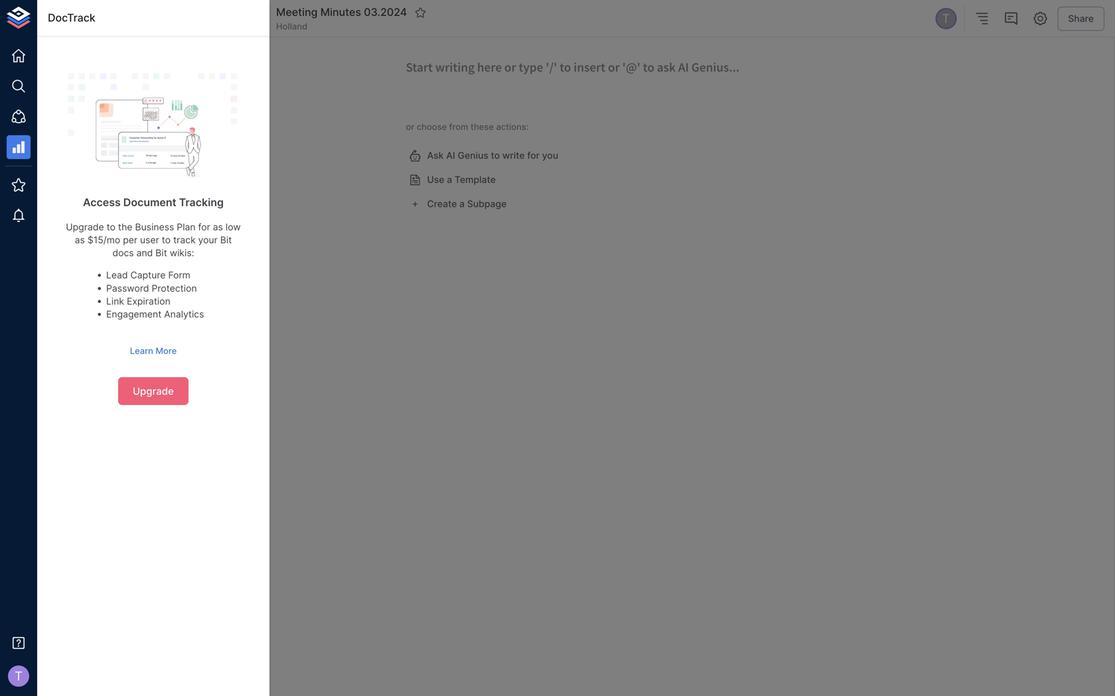 Task type: locate. For each thing, give the bounding box(es) containing it.
upgrade up $15/mo
[[66, 222, 104, 233]]

bit right and
[[155, 248, 167, 259]]

a inside button
[[447, 174, 452, 186]]

2 horizontal spatial to
[[491, 150, 500, 161]]

1 vertical spatial meeting minutes 03.2024
[[69, 79, 182, 90]]

0 vertical spatial t button
[[933, 6, 959, 31]]

1 vertical spatial upgrade
[[133, 385, 174, 397]]

0 horizontal spatial bit
[[155, 248, 167, 259]]

0 vertical spatial for
[[527, 150, 540, 161]]

ask ai genius to write for you
[[427, 150, 558, 161]]

to
[[491, 150, 500, 161], [107, 222, 115, 233], [162, 235, 171, 246]]

comments image
[[1003, 11, 1019, 27]]

1 vertical spatial t
[[15, 670, 22, 684]]

meeting up the holland
[[276, 6, 318, 19]]

as left low
[[213, 222, 223, 233]]

protection
[[152, 283, 197, 294]]

bit
[[220, 235, 232, 246], [155, 248, 167, 259]]

1 horizontal spatial minutes
[[320, 6, 361, 19]]

engagement
[[106, 309, 161, 320]]

t button
[[933, 6, 959, 31], [4, 662, 33, 692]]

as
[[213, 222, 223, 233], [75, 235, 85, 246]]

for inside upgrade to the business plan for as low as $15/mo per user to track your bit docs and bit wikis:
[[198, 222, 210, 233]]

a right create
[[459, 199, 465, 210]]

favorite image
[[414, 7, 426, 19]]

learn more button
[[127, 341, 180, 362]]

0 horizontal spatial meeting minutes 03.2024
[[69, 79, 182, 90]]

1 horizontal spatial 03.2024
[[364, 6, 407, 19]]

0 horizontal spatial t button
[[4, 662, 33, 692]]

holland link
[[276, 21, 307, 33]]

user
[[140, 235, 159, 246]]

a right use
[[447, 174, 452, 186]]

actions:
[[496, 122, 529, 132]]

upgrade for upgrade to the business plan for as low as $15/mo per user to track your bit docs and bit wikis:
[[66, 222, 104, 233]]

03.2024 up "agenda"
[[145, 79, 182, 90]]

minutes
[[320, 6, 361, 19], [107, 79, 142, 90]]

to left the
[[107, 222, 115, 233]]

2 vertical spatial meeting
[[85, 100, 121, 112]]

1 vertical spatial to
[[107, 222, 115, 233]]

ask
[[427, 150, 444, 161]]

a inside 'button'
[[459, 199, 465, 210]]

1 vertical spatial a
[[459, 199, 465, 210]]

to left write
[[491, 150, 500, 161]]

upgrade
[[66, 222, 104, 233], [133, 385, 174, 397]]

a
[[447, 174, 452, 186], [459, 199, 465, 210]]

meeting inside meeting minutes 03.2024 link
[[69, 79, 105, 90]]

hide wiki image
[[52, 11, 68, 27]]

1 vertical spatial bit
[[155, 248, 167, 259]]

0 vertical spatial to
[[491, 150, 500, 161]]

upgrade inside upgrade to the business plan for as low as $15/mo per user to track your bit docs and bit wikis:
[[66, 222, 104, 233]]

1 horizontal spatial as
[[213, 222, 223, 233]]

1 horizontal spatial a
[[459, 199, 465, 210]]

0 horizontal spatial upgrade
[[66, 222, 104, 233]]

as left $15/mo
[[75, 235, 85, 246]]

0 vertical spatial meeting
[[276, 6, 318, 19]]

meeting inside meeting agenda link
[[85, 100, 121, 112]]

lead capture form password protection link expiration engagement analytics
[[106, 270, 204, 320]]

and
[[136, 248, 153, 259]]

1 horizontal spatial for
[[527, 150, 540, 161]]

0 horizontal spatial for
[[198, 222, 210, 233]]

0 vertical spatial bit
[[220, 235, 232, 246]]

or
[[406, 122, 414, 132]]

meeting down meeting minutes 03.2024 link at the top left of the page
[[85, 100, 121, 112]]

for inside button
[[527, 150, 540, 161]]

bit down low
[[220, 235, 232, 246]]

1 horizontal spatial t button
[[933, 6, 959, 31]]

meeting up meeting agenda
[[69, 79, 105, 90]]

for
[[527, 150, 540, 161], [198, 222, 210, 233]]

1 vertical spatial for
[[198, 222, 210, 233]]

0 vertical spatial minutes
[[320, 6, 361, 19]]

use a template button
[[406, 168, 501, 192]]

1 vertical spatial minutes
[[107, 79, 142, 90]]

meeting minutes 03.2024 up the holland
[[276, 6, 407, 19]]

0 horizontal spatial 03.2024
[[145, 79, 182, 90]]

create a subpage
[[427, 199, 507, 210]]

business
[[135, 222, 174, 233]]

0 horizontal spatial minutes
[[107, 79, 142, 90]]

for left you
[[527, 150, 540, 161]]

1 vertical spatial 03.2024
[[145, 79, 182, 90]]

upgrade button
[[118, 378, 188, 406]]

use
[[427, 174, 444, 186]]

upgrade inside button
[[133, 385, 174, 397]]

for for plan
[[198, 222, 210, 233]]

per
[[123, 235, 137, 246]]

0 vertical spatial a
[[447, 174, 452, 186]]

holland
[[276, 21, 307, 31]]

ai
[[446, 150, 455, 161]]

to right user on the left top of the page
[[162, 235, 171, 246]]

1 vertical spatial meeting
[[69, 79, 105, 90]]

1 horizontal spatial bit
[[220, 235, 232, 246]]

for up your
[[198, 222, 210, 233]]

meeting minutes 03.2024
[[276, 6, 407, 19], [69, 79, 182, 90]]

table of contents image
[[974, 11, 990, 27]]

1 horizontal spatial t
[[942, 11, 950, 26]]

03.2024
[[364, 6, 407, 19], [145, 79, 182, 90]]

$15/mo
[[87, 235, 120, 246]]

choose
[[417, 122, 447, 132]]

to inside button
[[491, 150, 500, 161]]

1 horizontal spatial upgrade
[[133, 385, 174, 397]]

subpage
[[467, 199, 507, 210]]

from
[[449, 122, 468, 132]]

0 vertical spatial upgrade
[[66, 222, 104, 233]]

1 vertical spatial as
[[75, 235, 85, 246]]

1 horizontal spatial meeting minutes 03.2024
[[276, 6, 407, 19]]

create a subpage button
[[406, 192, 512, 216]]

2 vertical spatial to
[[162, 235, 171, 246]]

password
[[106, 283, 149, 294]]

0 vertical spatial 03.2024
[[364, 6, 407, 19]]

meeting
[[276, 6, 318, 19], [69, 79, 105, 90], [85, 100, 121, 112]]

meeting minutes 03.2024 up meeting agenda
[[69, 79, 182, 90]]

share
[[1068, 13, 1094, 24]]

lead
[[106, 270, 128, 281]]

t
[[942, 11, 950, 26], [15, 670, 22, 684]]

03.2024 left favorite icon
[[364, 6, 407, 19]]

0 horizontal spatial a
[[447, 174, 452, 186]]

settings image
[[1032, 11, 1048, 27]]

docs
[[112, 248, 134, 259]]

1 horizontal spatial to
[[162, 235, 171, 246]]

upgrade down learn more button
[[133, 385, 174, 397]]



Task type: describe. For each thing, give the bounding box(es) containing it.
for for write
[[527, 150, 540, 161]]

learn
[[130, 346, 153, 356]]

genius
[[458, 150, 488, 161]]

access document tracking
[[83, 196, 224, 209]]

meeting minutes 03.2024 link
[[69, 78, 182, 91]]

learn more
[[130, 346, 177, 356]]

meeting agenda link
[[85, 100, 157, 113]]

upgrade to the business plan for as low as $15/mo per user to track your bit docs and bit wikis:
[[66, 222, 241, 259]]

write
[[502, 150, 525, 161]]

share button
[[1057, 6, 1104, 31]]

0 horizontal spatial t
[[15, 670, 22, 684]]

wikis:
[[170, 248, 194, 259]]

form
[[168, 270, 190, 281]]

more
[[156, 346, 177, 356]]

you
[[542, 150, 558, 161]]

link
[[106, 296, 124, 307]]

track
[[173, 235, 196, 246]]

low
[[226, 222, 241, 233]]

doctrack
[[48, 11, 95, 24]]

or choose from these actions:
[[406, 122, 529, 132]]

analytics
[[164, 309, 204, 320]]

0 horizontal spatial to
[[107, 222, 115, 233]]

the
[[118, 222, 132, 233]]

0 vertical spatial as
[[213, 222, 223, 233]]

capture
[[130, 270, 166, 281]]

access
[[83, 196, 121, 209]]

template
[[455, 174, 496, 186]]

a for use
[[447, 174, 452, 186]]

upgrade for upgrade
[[133, 385, 174, 397]]

plan
[[177, 222, 196, 233]]

0 vertical spatial t
[[942, 11, 950, 26]]

document
[[123, 196, 176, 209]]

create
[[427, 199, 457, 210]]

a for create
[[459, 199, 465, 210]]

tracking
[[179, 196, 224, 209]]

1 vertical spatial t button
[[4, 662, 33, 692]]

use a template
[[427, 174, 496, 186]]

these
[[471, 122, 494, 132]]

0 vertical spatial meeting minutes 03.2024
[[276, 6, 407, 19]]

meeting for meeting minutes 03.2024 link at the top left of the page
[[69, 79, 105, 90]]

your
[[198, 235, 218, 246]]

meeting for meeting agenda link
[[85, 100, 121, 112]]

ask ai genius to write for you button
[[406, 144, 564, 168]]

agenda
[[123, 100, 157, 112]]

0 horizontal spatial as
[[75, 235, 85, 246]]

expiration
[[127, 296, 170, 307]]

meeting agenda
[[85, 100, 157, 112]]



Task type: vqa. For each thing, say whether or not it's contained in the screenshot.
PLAN.
no



